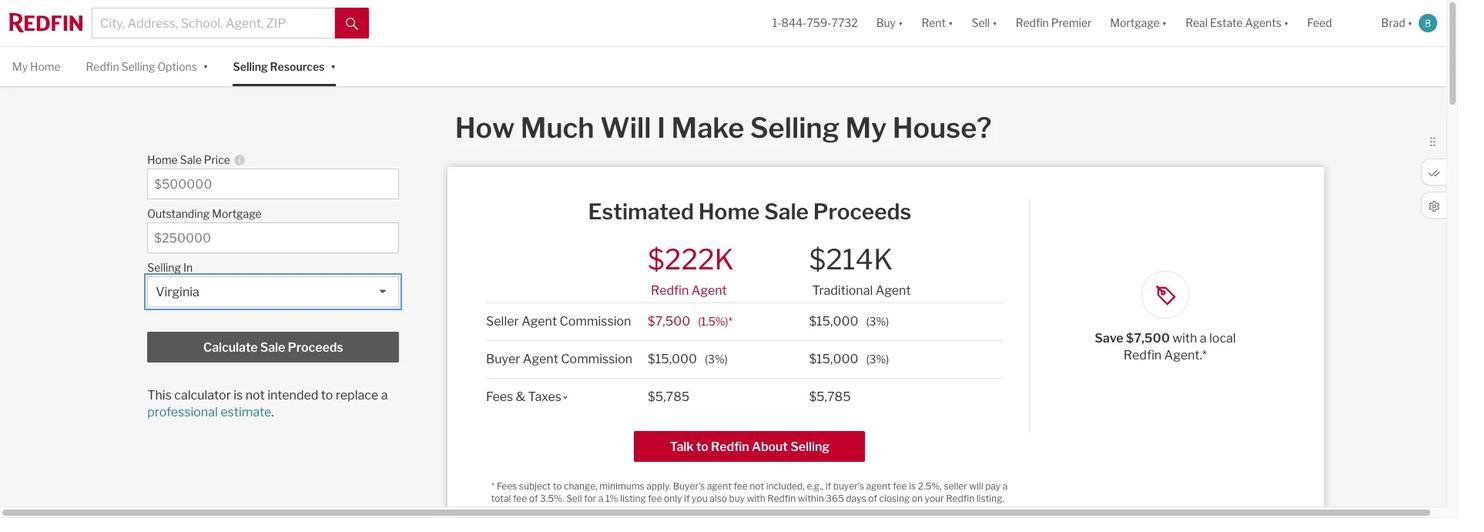 Task type: locate. For each thing, give the bounding box(es) containing it.
fee down apply. at the left bottom of page
[[648, 493, 662, 505]]

1 vertical spatial fees
[[497, 481, 517, 492]]

(3%) for $7,500
[[867, 315, 890, 328]]

1 vertical spatial if
[[684, 493, 690, 505]]

Outstanding Mortgage text field
[[154, 231, 392, 246]]

charge
[[524, 506, 554, 518]]

▾ right resources
[[331, 59, 336, 72]]

redfin inside "redfin premier" button
[[1016, 16, 1049, 30]]

calculate
[[203, 341, 258, 355]]

your down 2.5%, in the bottom right of the page
[[925, 493, 945, 505]]

0 vertical spatial not
[[246, 389, 265, 403]]

agent up the closing
[[867, 481, 891, 492]]

is inside this calculator is not intended to replace a professional estimate .
[[234, 389, 243, 403]]

$15,000 for $7,500
[[810, 314, 859, 329]]

this
[[147, 389, 172, 403]]

not
[[246, 389, 265, 403], [750, 481, 765, 492]]

agent inside $222k redfin agent
[[692, 283, 727, 298]]

1 horizontal spatial mortgage
[[1111, 16, 1160, 30]]

0 horizontal spatial you
[[676, 506, 692, 518]]

0 vertical spatial $7,500
[[648, 314, 691, 329]]

sell right rent ▾ at the top right of the page
[[972, 16, 990, 30]]

1 horizontal spatial if
[[826, 481, 832, 492]]

to right the talk
[[697, 440, 709, 455]]

* inside $7,500 (1.5%) *
[[729, 315, 733, 328]]

is up on
[[910, 481, 916, 492]]

▾ right rent ▾ at the top right of the page
[[993, 16, 998, 30]]

0 horizontal spatial buy
[[729, 493, 745, 505]]

a left check
[[694, 506, 699, 518]]

commission up buyer agent commission
[[560, 314, 631, 329]]

$7,500 left (1.5%) in the left of the page
[[648, 314, 691, 329]]

for left the
[[729, 506, 741, 518]]

0 horizontal spatial with
[[747, 493, 766, 505]]

1 horizontal spatial of
[[869, 493, 878, 505]]

much
[[521, 111, 595, 145]]

listing up then
[[620, 493, 646, 505]]

(3%)
[[867, 315, 890, 328], [705, 353, 728, 366], [867, 353, 890, 366]]

you down days
[[854, 506, 870, 518]]

1 horizontal spatial to
[[553, 481, 562, 492]]

1 vertical spatial sell
[[567, 493, 582, 505]]

of down subject
[[529, 493, 538, 505]]

mortgage
[[1111, 16, 1160, 30], [212, 208, 262, 221]]

difference
[[785, 506, 829, 518]]

* up total on the left bottom of the page
[[492, 481, 495, 492]]

1 vertical spatial with
[[747, 493, 766, 505]]

1 vertical spatial $7,500
[[1127, 332, 1171, 346]]

user photo image
[[1420, 14, 1438, 32]]

1 horizontal spatial is
[[910, 481, 916, 492]]

redfin down seller
[[947, 493, 975, 505]]

0 vertical spatial with
[[1173, 332, 1198, 346]]

$15,000
[[810, 314, 859, 329], [648, 352, 698, 367], [810, 352, 859, 367]]

$15,000 (3%)
[[810, 314, 890, 329], [648, 352, 728, 367], [810, 352, 890, 367]]

is up estimate in the bottom of the page
[[234, 389, 243, 403]]

to left replace
[[321, 389, 333, 403]]

redfin right my home
[[86, 60, 119, 73]]

1 vertical spatial commission
[[561, 352, 633, 367]]

0 horizontal spatial your
[[890, 506, 909, 518]]

0 horizontal spatial is
[[234, 389, 243, 403]]

mortgage inside dropdown button
[[1111, 16, 1160, 30]]

1-844-759-7732 link
[[773, 16, 858, 30]]

will left pay
[[970, 481, 984, 492]]

mortgage ▾ button
[[1102, 0, 1177, 46]]

1 horizontal spatial sale
[[260, 341, 285, 355]]

professional
[[147, 406, 218, 420]]

your down the closing
[[890, 506, 909, 518]]

subject
[[519, 481, 551, 492]]

e.g.,
[[807, 481, 824, 492]]

0 horizontal spatial not
[[246, 389, 265, 403]]

2 horizontal spatial to
[[697, 440, 709, 455]]

with up agent.*
[[1173, 332, 1198, 346]]

redfin premier
[[1016, 16, 1092, 30]]

2 horizontal spatial with
[[1173, 332, 1198, 346]]

next
[[911, 506, 930, 518]]

not up the
[[750, 481, 765, 492]]

mortgage ▾ button
[[1111, 0, 1168, 46]]

1 horizontal spatial for
[[729, 506, 741, 518]]

▾ inside redfin selling options ▾
[[203, 59, 208, 72]]

1 vertical spatial *
[[492, 481, 495, 492]]

0 vertical spatial your
[[925, 493, 945, 505]]

▾ right buy
[[899, 16, 904, 30]]

$7,500 right 'save'
[[1127, 332, 1171, 346]]

also
[[710, 493, 728, 505]]

1 vertical spatial buy
[[872, 506, 888, 518]]

you down only
[[676, 506, 692, 518]]

0 horizontal spatial $5,785
[[648, 390, 690, 404]]

how
[[455, 111, 515, 145]]

agent up also
[[707, 481, 732, 492]]

with a local redfin agent.*
[[1124, 332, 1237, 363]]

selling in element
[[147, 254, 392, 277]]

agent right traditional
[[876, 283, 911, 298]]

City, Address, School, Agent, ZIP search field
[[92, 8, 335, 39]]

fee up the
[[734, 481, 748, 492]]

0 vertical spatial *
[[729, 315, 733, 328]]

agent
[[692, 283, 727, 298], [876, 283, 911, 298], [522, 314, 557, 329], [523, 352, 559, 367]]

rent ▾
[[922, 16, 954, 30]]

with up the
[[747, 493, 766, 505]]

selling inside selling resources ▾
[[233, 60, 268, 73]]

0 vertical spatial if
[[826, 481, 832, 492]]

about
[[752, 440, 788, 455]]

1 vertical spatial my
[[846, 111, 887, 145]]

sale for price
[[180, 154, 202, 167]]

▾ left the real
[[1163, 16, 1168, 30]]

0 horizontal spatial to
[[321, 389, 333, 403]]

0 horizontal spatial proceeds
[[288, 341, 343, 355]]

$15,000 (3%) for $15,000
[[810, 352, 890, 367]]

redfin premier button
[[1007, 0, 1102, 46]]

1 horizontal spatial not
[[750, 481, 765, 492]]

2 vertical spatial sale
[[260, 341, 285, 355]]

1 vertical spatial proceeds
[[288, 341, 343, 355]]

buy up the
[[729, 493, 745, 505]]

0 horizontal spatial agent
[[707, 481, 732, 492]]

0 horizontal spatial if
[[684, 493, 690, 505]]

1 vertical spatial to
[[697, 440, 709, 455]]

brad ▾
[[1382, 16, 1413, 30]]

fees & taxes
[[486, 390, 562, 404]]

$7,500 (1.5%) *
[[648, 314, 733, 329]]

2 vertical spatial home
[[699, 199, 760, 225]]

mortgage ▾
[[1111, 16, 1168, 30]]

sale for proceeds
[[260, 341, 285, 355]]

mortgage up 'outstanding mortgage' 'text box'
[[212, 208, 262, 221]]

with
[[1173, 332, 1198, 346], [747, 493, 766, 505], [959, 506, 977, 518]]

not up estimate in the bottom of the page
[[246, 389, 265, 403]]

redfin left premier
[[1016, 16, 1049, 30]]

0 vertical spatial to
[[321, 389, 333, 403]]

0 horizontal spatial $7,500
[[648, 314, 691, 329]]

redfin left about on the bottom right of page
[[711, 440, 750, 455]]

agent
[[707, 481, 732, 492], [867, 481, 891, 492]]

sell inside * fees subject to change, minimums apply. buyer's agent fee not included, e.g., if buyer's agent fee is 2.5%, seller will pay a total fee of 3.5%. sell for a 1% listing fee only if you also buy with redfin within 365 days of closing on your redfin listing. we will charge a 1.5% listing fee, then send you a check for the 0.5% difference after you buy your next home with us.
[[567, 493, 582, 505]]

0 horizontal spatial of
[[529, 493, 538, 505]]

real estate agents ▾ button
[[1177, 0, 1299, 46]]

selling resources ▾
[[233, 59, 336, 73]]

a
[[1201, 332, 1207, 346], [381, 389, 388, 403], [1003, 481, 1008, 492], [599, 493, 604, 505], [556, 506, 561, 518], [694, 506, 699, 518]]

proceeds
[[814, 199, 912, 225], [288, 341, 343, 355]]

commission for seller agent commission
[[560, 314, 631, 329]]

agent inside '$214k traditional agent'
[[876, 283, 911, 298]]

1 horizontal spatial home
[[147, 154, 178, 167]]

1 vertical spatial not
[[750, 481, 765, 492]]

estimated home sale proceeds
[[588, 199, 912, 225]]

my
[[12, 60, 28, 73], [846, 111, 887, 145]]

of right days
[[869, 493, 878, 505]]

a left local on the bottom right of page
[[1201, 332, 1207, 346]]

commission down seller agent commission
[[561, 352, 633, 367]]

proceeds up $214k
[[814, 199, 912, 225]]

taxes
[[528, 390, 562, 404]]

buy ▾
[[877, 16, 904, 30]]

1 vertical spatial is
[[910, 481, 916, 492]]

with left the us.
[[959, 506, 977, 518]]

a right replace
[[381, 389, 388, 403]]

on
[[912, 493, 923, 505]]

0 vertical spatial for
[[584, 493, 597, 505]]

calculator
[[174, 389, 231, 403]]

redfin down save $7,500
[[1124, 349, 1162, 363]]

0 vertical spatial sale
[[180, 154, 202, 167]]

buy down the closing
[[872, 506, 888, 518]]

agent right "seller"
[[522, 314, 557, 329]]

will right we
[[508, 506, 522, 518]]

to up '3.5%.'
[[553, 481, 562, 492]]

agent right buyer
[[523, 352, 559, 367]]

0 horizontal spatial sale
[[180, 154, 202, 167]]

1 horizontal spatial sell
[[972, 16, 990, 30]]

rent
[[922, 16, 946, 30]]

0 horizontal spatial my
[[12, 60, 28, 73]]

the
[[743, 506, 758, 518]]

* inside * fees subject to change, minimums apply. buyer's agent fee not included, e.g., if buyer's agent fee is 2.5%, seller will pay a total fee of 3.5%. sell for a 1% listing fee only if you also buy with redfin within 365 days of closing on your redfin listing. we will charge a 1.5% listing fee, then send you a check for the 0.5% difference after you buy your next home with us.
[[492, 481, 495, 492]]

0 vertical spatial commission
[[560, 314, 631, 329]]

▾ right "options" in the left of the page
[[203, 59, 208, 72]]

feed button
[[1299, 0, 1373, 46]]

1 agent from the left
[[707, 481, 732, 492]]

calculate sale proceeds
[[203, 341, 343, 355]]

2 vertical spatial to
[[553, 481, 562, 492]]

fees up total on the left bottom of the page
[[497, 481, 517, 492]]

0 vertical spatial will
[[970, 481, 984, 492]]

1 vertical spatial will
[[508, 506, 522, 518]]

options
[[158, 60, 197, 73]]

outstanding mortgage
[[147, 208, 262, 221]]

0 vertical spatial sell
[[972, 16, 990, 30]]

feed
[[1308, 16, 1333, 30]]

$214k
[[810, 243, 893, 277]]

estate
[[1211, 16, 1243, 30]]

1 horizontal spatial *
[[729, 315, 733, 328]]

we
[[492, 506, 506, 518]]

1 horizontal spatial $5,785
[[810, 390, 851, 404]]

you down buyer's
[[692, 493, 708, 505]]

if right e.g.,
[[826, 481, 832, 492]]

1 horizontal spatial your
[[925, 493, 945, 505]]

2 vertical spatial with
[[959, 506, 977, 518]]

2 horizontal spatial sale
[[765, 199, 809, 225]]

replace
[[336, 389, 379, 403]]

0 vertical spatial home
[[30, 60, 61, 73]]

buyer
[[486, 352, 521, 367]]

$5,785
[[648, 390, 690, 404], [810, 390, 851, 404]]

redfin
[[1016, 16, 1049, 30], [86, 60, 119, 73], [651, 283, 689, 298], [1124, 349, 1162, 363], [711, 440, 750, 455], [768, 493, 796, 505], [947, 493, 975, 505]]

mortgage left the real
[[1111, 16, 1160, 30]]

* down $222k redfin agent
[[729, 315, 733, 328]]

proceeds up intended
[[288, 341, 343, 355]]

2.5%,
[[918, 481, 942, 492]]

0 vertical spatial mortgage
[[1111, 16, 1160, 30]]

3.5%.
[[540, 493, 565, 505]]

0 horizontal spatial sell
[[567, 493, 582, 505]]

1 horizontal spatial $7,500
[[1127, 332, 1171, 346]]

listing
[[620, 493, 646, 505], [586, 506, 611, 518]]

0 horizontal spatial *
[[492, 481, 495, 492]]

sale inside button
[[260, 341, 285, 355]]

0 horizontal spatial for
[[584, 493, 597, 505]]

1 vertical spatial mortgage
[[212, 208, 262, 221]]

listing down the 1%
[[586, 506, 611, 518]]

buyer's
[[673, 481, 705, 492]]

agent.*
[[1165, 349, 1208, 363]]

1 horizontal spatial my
[[846, 111, 887, 145]]

fees left &
[[486, 390, 513, 404]]

0 vertical spatial is
[[234, 389, 243, 403]]

commission
[[560, 314, 631, 329], [561, 352, 633, 367]]

outstanding mortgage element
[[147, 200, 392, 223]]

for down change,
[[584, 493, 597, 505]]

a inside the with a local redfin agent.*
[[1201, 332, 1207, 346]]

.
[[272, 406, 274, 420]]

1 vertical spatial for
[[729, 506, 741, 518]]

sell inside sell ▾ dropdown button
[[972, 16, 990, 30]]

1 horizontal spatial with
[[959, 506, 977, 518]]

▾ right 'agents'
[[1285, 16, 1290, 30]]

0 horizontal spatial listing
[[586, 506, 611, 518]]

agent up (1.5%) in the left of the page
[[692, 283, 727, 298]]

commission for buyer agent commission
[[561, 352, 633, 367]]

redfin down included,
[[768, 493, 796, 505]]

1 horizontal spatial buy
[[872, 506, 888, 518]]

is
[[234, 389, 243, 403], [910, 481, 916, 492]]

1 vertical spatial sale
[[765, 199, 809, 225]]

selling
[[122, 60, 155, 73], [233, 60, 268, 73], [750, 111, 840, 145], [147, 261, 181, 275], [791, 440, 830, 455]]

1 vertical spatial your
[[890, 506, 909, 518]]

2 horizontal spatial home
[[699, 199, 760, 225]]

sale
[[180, 154, 202, 167], [765, 199, 809, 225], [260, 341, 285, 355]]

apply.
[[647, 481, 671, 492]]

0 horizontal spatial will
[[508, 506, 522, 518]]

0 horizontal spatial home
[[30, 60, 61, 73]]

1 horizontal spatial agent
[[867, 481, 891, 492]]

0 vertical spatial listing
[[620, 493, 646, 505]]

sell up 1.5%
[[567, 493, 582, 505]]

$214k traditional agent
[[810, 243, 911, 298]]

pay
[[986, 481, 1001, 492]]

▾ inside selling resources ▾
[[331, 59, 336, 72]]

of
[[529, 493, 538, 505], [869, 493, 878, 505]]

selling inside button
[[791, 440, 830, 455]]

redfin up $7,500 (1.5%) *
[[651, 283, 689, 298]]

0 vertical spatial proceeds
[[814, 199, 912, 225]]

home for estimated home sale proceeds
[[699, 199, 760, 225]]

if down buyer's
[[684, 493, 690, 505]]



Task type: vqa. For each thing, say whether or not it's contained in the screenshot.
after
yes



Task type: describe. For each thing, give the bounding box(es) containing it.
1-844-759-7732
[[773, 16, 858, 30]]

real estate agents ▾ link
[[1186, 0, 1290, 46]]

fee right total on the left bottom of the page
[[513, 493, 527, 505]]

&
[[516, 390, 526, 404]]

check
[[701, 506, 727, 518]]

talk
[[670, 440, 694, 455]]

$15,000 (3%) for $7,500
[[810, 314, 890, 329]]

1.5%
[[563, 506, 584, 518]]

my home link
[[12, 47, 61, 87]]

rent ▾ button
[[913, 0, 963, 46]]

fee up the closing
[[893, 481, 908, 492]]

2 of from the left
[[869, 493, 878, 505]]

1 vertical spatial listing
[[586, 506, 611, 518]]

redfin inside the with a local redfin agent.*
[[1124, 349, 1162, 363]]

real estate agents ▾
[[1186, 16, 1290, 30]]

2 $5,785 from the left
[[810, 390, 851, 404]]

a right pay
[[1003, 481, 1008, 492]]

redfin inside $222k redfin agent
[[651, 283, 689, 298]]

2 agent from the left
[[867, 481, 891, 492]]

traditional
[[813, 283, 873, 298]]

0 vertical spatial buy
[[729, 493, 745, 505]]

intended
[[268, 389, 319, 403]]

▾ right rent
[[949, 16, 954, 30]]

talk to redfin about selling button
[[635, 431, 866, 462]]

estimate
[[221, 406, 272, 420]]

with inside the with a local redfin agent.*
[[1173, 332, 1198, 346]]

(1.5%)
[[698, 315, 729, 328]]

buy ▾ button
[[877, 0, 904, 46]]

included,
[[767, 481, 805, 492]]

is inside * fees subject to change, minimums apply. buyer's agent fee not included, e.g., if buyer's agent fee is 2.5%, seller will pay a total fee of 3.5%. sell for a 1% listing fee only if you also buy with redfin within 365 days of closing on your redfin listing. we will charge a 1.5% listing fee, then send you a check for the 0.5% difference after you buy your next home with us.
[[910, 481, 916, 492]]

1 horizontal spatial proceeds
[[814, 199, 912, 225]]

sell ▾ button
[[963, 0, 1007, 46]]

not inside * fees subject to change, minimums apply. buyer's agent fee not included, e.g., if buyer's agent fee is 2.5%, seller will pay a total fee of 3.5%. sell for a 1% listing fee only if you also buy with redfin within 365 days of closing on your redfin listing. we will charge a 1.5% listing fee, then send you a check for the 0.5% difference after you buy your next home with us.
[[750, 481, 765, 492]]

only
[[664, 493, 682, 505]]

0 vertical spatial fees
[[486, 390, 513, 404]]

submit search image
[[346, 18, 358, 30]]

save
[[1095, 332, 1124, 346]]

$15,000 for $15,000
[[810, 352, 859, 367]]

redfin selling options link
[[86, 47, 197, 87]]

0.5%
[[760, 506, 783, 518]]

* fees subject to change, minimums apply. buyer's agent fee not included, e.g., if buyer's agent fee is 2.5%, seller will pay a total fee of 3.5%. sell for a 1% listing fee only if you also buy with redfin within 365 days of closing on your redfin listing. we will charge a 1.5% listing fee, then send you a check for the 0.5% difference after you buy your next home with us.
[[492, 481, 1008, 518]]

▾ right brad on the right of page
[[1408, 16, 1413, 30]]

resources
[[270, 60, 325, 73]]

1%
[[606, 493, 618, 505]]

1 horizontal spatial listing
[[620, 493, 646, 505]]

to inside talk to redfin about selling button
[[697, 440, 709, 455]]

redfin inside redfin selling options ▾
[[86, 60, 119, 73]]

professional estimate link
[[147, 406, 272, 420]]

house?
[[893, 111, 992, 145]]

make
[[672, 111, 745, 145]]

local
[[1210, 332, 1237, 346]]

estimated
[[588, 199, 694, 225]]

1 vertical spatial home
[[147, 154, 178, 167]]

a left the 1%
[[599, 493, 604, 505]]

price
[[204, 154, 230, 167]]

seller
[[486, 314, 519, 329]]

brad
[[1382, 16, 1406, 30]]

1 $5,785 from the left
[[648, 390, 690, 404]]

change,
[[564, 481, 598, 492]]

us.
[[979, 506, 991, 518]]

talk to redfin about selling
[[670, 440, 830, 455]]

Home Sale Price text field
[[154, 177, 392, 192]]

to inside this calculator is not intended to replace a professional estimate .
[[321, 389, 333, 403]]

after
[[831, 506, 852, 518]]

real
[[1186, 16, 1208, 30]]

in
[[183, 261, 193, 275]]

total
[[492, 493, 511, 505]]

844-
[[782, 16, 807, 30]]

seller
[[944, 481, 968, 492]]

1 horizontal spatial will
[[970, 481, 984, 492]]

rent ▾ button
[[922, 0, 954, 46]]

1 horizontal spatial you
[[692, 493, 708, 505]]

fee,
[[613, 506, 629, 518]]

0 horizontal spatial mortgage
[[212, 208, 262, 221]]

1-
[[773, 16, 782, 30]]

a down '3.5%.'
[[556, 506, 561, 518]]

buy ▾ button
[[868, 0, 913, 46]]

my home
[[12, 60, 61, 73]]

sell ▾
[[972, 16, 998, 30]]

buy
[[877, 16, 896, 30]]

home for my home
[[30, 60, 61, 73]]

i
[[657, 111, 666, 145]]

within
[[798, 493, 824, 505]]

buyer's
[[834, 481, 865, 492]]

fees inside * fees subject to change, minimums apply. buyer's agent fee not included, e.g., if buyer's agent fee is 2.5%, seller will pay a total fee of 3.5%. sell for a 1% listing fee only if you also buy with redfin within 365 days of closing on your redfin listing. we will charge a 1.5% listing fee, then send you a check for the 0.5% difference after you buy your next home with us.
[[497, 481, 517, 492]]

0 vertical spatial my
[[12, 60, 28, 73]]

buyer agent commission
[[486, 352, 633, 367]]

send
[[653, 506, 674, 518]]

2 horizontal spatial you
[[854, 506, 870, 518]]

home
[[932, 506, 957, 518]]

selling inside redfin selling options ▾
[[122, 60, 155, 73]]

selling in
[[147, 261, 193, 275]]

365
[[826, 493, 845, 505]]

save $7,500
[[1095, 332, 1173, 346]]

$222k redfin agent
[[648, 243, 734, 298]]

not inside this calculator is not intended to replace a professional estimate .
[[246, 389, 265, 403]]

proceeds inside button
[[288, 341, 343, 355]]

sell ▾ button
[[972, 0, 998, 46]]

(3%) for $15,000
[[867, 353, 890, 366]]

selling resources link
[[233, 47, 325, 87]]

759-
[[807, 16, 832, 30]]

$222k
[[648, 243, 734, 277]]

to inside * fees subject to change, minimums apply. buyer's agent fee not included, e.g., if buyer's agent fee is 2.5%, seller will pay a total fee of 3.5%. sell for a 1% listing fee only if you also buy with redfin within 365 days of closing on your redfin listing. we will charge a 1.5% listing fee, then send you a check for the 0.5% difference after you buy your next home with us.
[[553, 481, 562, 492]]

will
[[600, 111, 652, 145]]

1 of from the left
[[529, 493, 538, 505]]

seller agent commission
[[486, 314, 631, 329]]

a inside this calculator is not intended to replace a professional estimate .
[[381, 389, 388, 403]]

redfin inside talk to redfin about selling button
[[711, 440, 750, 455]]

agents
[[1246, 16, 1282, 30]]



